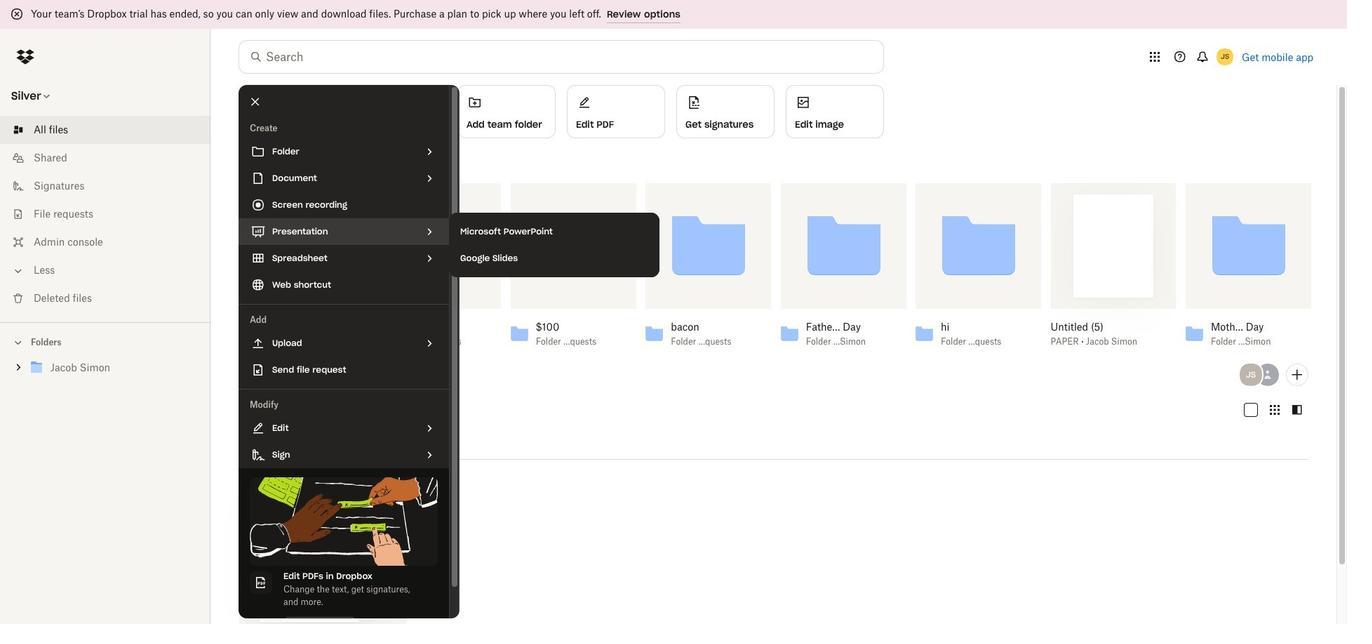 Task type: locate. For each thing, give the bounding box(es) containing it.
list item
[[0, 116, 211, 144]]

menu item
[[239, 138, 449, 165], [239, 165, 449, 192], [239, 192, 449, 218], [239, 218, 449, 245], [239, 245, 449, 272], [239, 272, 449, 298], [239, 330, 449, 357], [239, 357, 449, 383], [239, 415, 449, 442], [239, 442, 449, 468], [250, 566, 438, 624]]

menu
[[239, 85, 460, 624], [449, 213, 660, 277]]

dropbox image
[[11, 43, 39, 71]]

list
[[0, 107, 211, 322]]

add team members image
[[1290, 366, 1307, 383]]

close image
[[244, 90, 267, 114]]

alert
[[0, 0, 1348, 29]]



Task type: vqa. For each thing, say whether or not it's contained in the screenshot.
'Harlownoah05@Gmail.Com' ICON
yes



Task type: describe. For each thing, give the bounding box(es) containing it.
less image
[[11, 264, 25, 278]]

harlownoah05@gmail.com image
[[1256, 362, 1281, 387]]

jacob simon image
[[1239, 362, 1264, 387]]

team member folder, jacob simon row
[[239, 474, 407, 624]]



